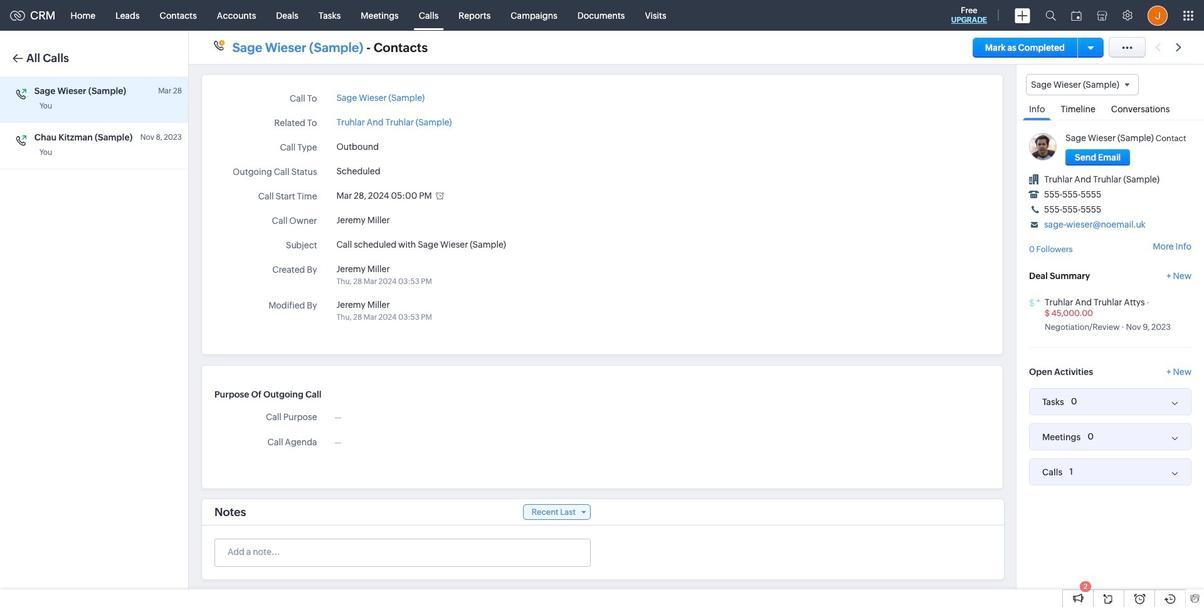 Task type: locate. For each thing, give the bounding box(es) containing it.
logo image
[[10, 10, 25, 20]]

create menu image
[[1015, 8, 1031, 23]]

None button
[[1066, 149, 1131, 166]]

calendar image
[[1072, 10, 1083, 20]]

profile element
[[1141, 0, 1176, 30]]

create menu element
[[1008, 0, 1039, 30]]

previous record image
[[1156, 43, 1162, 51]]

Add a note... field
[[215, 546, 590, 559]]

next record image
[[1177, 43, 1185, 51]]

None field
[[1027, 74, 1140, 96]]

profile image
[[1148, 5, 1168, 25]]



Task type: describe. For each thing, give the bounding box(es) containing it.
search element
[[1039, 0, 1064, 31]]

search image
[[1046, 10, 1057, 21]]



Task type: vqa. For each thing, say whether or not it's contained in the screenshot.
Create Menu ICON
yes



